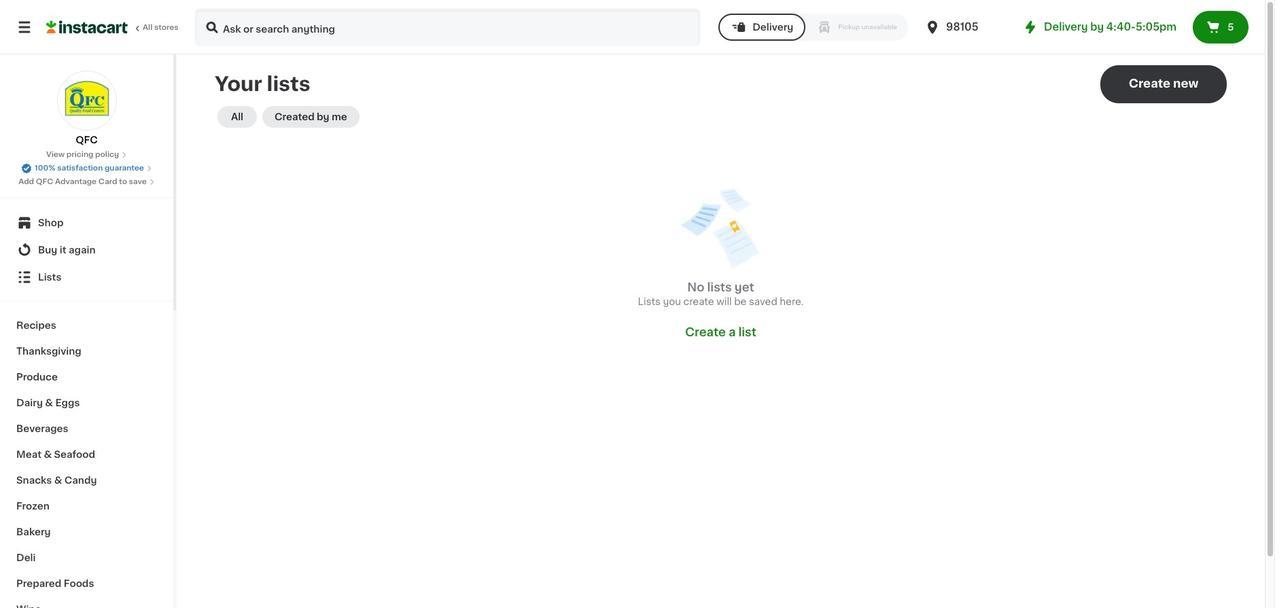 Task type: vqa. For each thing, say whether or not it's contained in the screenshot.
5
yes



Task type: describe. For each thing, give the bounding box(es) containing it.
save
[[129, 178, 147, 186]]

prepared foods link
[[8, 571, 165, 597]]

5 button
[[1193, 11, 1249, 44]]

create
[[684, 297, 714, 307]]

eggs
[[55, 398, 80, 408]]

me
[[332, 112, 347, 122]]

& for snacks
[[54, 476, 62, 485]]

beverages
[[16, 424, 68, 434]]

Search field
[[196, 10, 700, 45]]

service type group
[[719, 14, 908, 41]]

by for created
[[317, 112, 329, 122]]

by for delivery
[[1090, 22, 1104, 32]]

here.
[[780, 297, 804, 307]]

recipes
[[16, 321, 56, 330]]

lists inside 'link'
[[38, 273, 61, 282]]

to
[[119, 178, 127, 186]]

98105 button
[[925, 8, 1006, 46]]

delivery by 4:40-5:05pm link
[[1022, 19, 1177, 35]]

will
[[717, 297, 732, 307]]

create a list link
[[685, 325, 756, 340]]

dairy & eggs link
[[8, 390, 165, 416]]

all button
[[218, 106, 257, 128]]

yet
[[735, 282, 754, 293]]

lists link
[[8, 264, 165, 291]]

prepared
[[16, 579, 61, 589]]

1 vertical spatial qfc
[[36, 178, 53, 186]]

recipes link
[[8, 313, 165, 339]]

new
[[1173, 78, 1199, 89]]

dairy
[[16, 398, 43, 408]]

5
[[1228, 22, 1234, 32]]

& for dairy
[[45, 398, 53, 408]]

you
[[663, 297, 681, 307]]

qfc link
[[57, 71, 117, 147]]

a
[[729, 327, 736, 338]]

buy
[[38, 245, 57, 255]]

candy
[[64, 476, 97, 485]]

delivery button
[[719, 14, 806, 41]]

frozen link
[[8, 493, 165, 519]]

all stores
[[143, 24, 179, 31]]

& for meat
[[44, 450, 52, 460]]

create a list
[[685, 327, 756, 338]]

all for all stores
[[143, 24, 152, 31]]

4:40-
[[1106, 22, 1136, 32]]

lists for no
[[707, 282, 732, 293]]

created by me
[[275, 112, 347, 122]]

prepared foods
[[16, 579, 94, 589]]

it
[[60, 245, 66, 255]]

be
[[734, 297, 747, 307]]

0 vertical spatial qfc
[[76, 135, 98, 145]]

bakery link
[[8, 519, 165, 545]]

produce
[[16, 372, 58, 382]]

view pricing policy link
[[46, 150, 127, 160]]

advantage
[[55, 178, 97, 186]]

all for all
[[231, 112, 243, 122]]

card
[[98, 178, 117, 186]]

qfc logo image
[[57, 71, 117, 131]]

again
[[69, 245, 96, 255]]

policy
[[95, 151, 119, 158]]

snacks & candy
[[16, 476, 97, 485]]

lists for your
[[267, 74, 310, 94]]



Task type: locate. For each thing, give the bounding box(es) containing it.
saved
[[749, 297, 777, 307]]

your
[[215, 74, 262, 94]]

lists inside 'no lists yet lists you create will be saved here.'
[[707, 282, 732, 293]]

add
[[18, 178, 34, 186]]

1 horizontal spatial lists
[[638, 297, 661, 307]]

1 horizontal spatial create
[[1129, 78, 1171, 89]]

create inside 'button'
[[1129, 78, 1171, 89]]

& left eggs on the left bottom
[[45, 398, 53, 408]]

1 horizontal spatial qfc
[[76, 135, 98, 145]]

view pricing policy
[[46, 151, 119, 158]]

your lists
[[215, 74, 310, 94]]

beverages link
[[8, 416, 165, 442]]

all inside all button
[[231, 112, 243, 122]]

1 horizontal spatial all
[[231, 112, 243, 122]]

delivery by 4:40-5:05pm
[[1044, 22, 1177, 32]]

0 vertical spatial lists
[[38, 273, 61, 282]]

seafood
[[54, 450, 95, 460]]

satisfaction
[[57, 164, 103, 172]]

2 vertical spatial &
[[54, 476, 62, 485]]

0 vertical spatial &
[[45, 398, 53, 408]]

lists up the created
[[267, 74, 310, 94]]

by left me
[[317, 112, 329, 122]]

snacks & candy link
[[8, 468, 165, 493]]

1 horizontal spatial by
[[1090, 22, 1104, 32]]

1 horizontal spatial delivery
[[1044, 22, 1088, 32]]

0 horizontal spatial qfc
[[36, 178, 53, 186]]

instacart logo image
[[46, 19, 128, 35]]

lists
[[38, 273, 61, 282], [638, 297, 661, 307]]

all inside all stores link
[[143, 24, 152, 31]]

0 vertical spatial lists
[[267, 74, 310, 94]]

lists inside 'no lists yet lists you create will be saved here.'
[[638, 297, 661, 307]]

by left 4:40-
[[1090, 22, 1104, 32]]

create
[[1129, 78, 1171, 89], [685, 327, 726, 338]]

deli
[[16, 553, 36, 563]]

lists left the you at the right of the page
[[638, 297, 661, 307]]

add qfc advantage card to save link
[[18, 177, 155, 188]]

0 horizontal spatial by
[[317, 112, 329, 122]]

by inside button
[[317, 112, 329, 122]]

delivery inside button
[[753, 22, 793, 32]]

thanksgiving
[[16, 347, 81, 356]]

delivery for delivery
[[753, 22, 793, 32]]

1 horizontal spatial lists
[[707, 282, 732, 293]]

& inside snacks & candy link
[[54, 476, 62, 485]]

0 horizontal spatial all
[[143, 24, 152, 31]]

buy it again link
[[8, 237, 165, 264]]

1 vertical spatial create
[[685, 327, 726, 338]]

1 vertical spatial lists
[[707, 282, 732, 293]]

snacks
[[16, 476, 52, 485]]

produce link
[[8, 364, 165, 390]]

by
[[1090, 22, 1104, 32], [317, 112, 329, 122]]

deli link
[[8, 545, 165, 571]]

stores
[[154, 24, 179, 31]]

98105
[[946, 22, 979, 32]]

& inside "dairy & eggs" link
[[45, 398, 53, 408]]

delivery
[[1044, 22, 1088, 32], [753, 22, 793, 32]]

0 horizontal spatial lists
[[267, 74, 310, 94]]

create for create a list
[[685, 327, 726, 338]]

dairy & eggs
[[16, 398, 80, 408]]

create new button
[[1100, 65, 1227, 103]]

no lists yet lists you create will be saved here.
[[638, 282, 804, 307]]

add qfc advantage card to save
[[18, 178, 147, 186]]

pricing
[[66, 151, 93, 158]]

qfc up view pricing policy link
[[76, 135, 98, 145]]

1 vertical spatial lists
[[638, 297, 661, 307]]

delivery for delivery by 4:40-5:05pm
[[1044, 22, 1088, 32]]

& left candy
[[54, 476, 62, 485]]

created
[[275, 112, 314, 122]]

qfc down '100%'
[[36, 178, 53, 186]]

shop
[[38, 218, 63, 228]]

0 horizontal spatial delivery
[[753, 22, 793, 32]]

bakery
[[16, 527, 51, 537]]

1 vertical spatial &
[[44, 450, 52, 460]]

all stores link
[[46, 8, 179, 46]]

thanksgiving link
[[8, 339, 165, 364]]

shop link
[[8, 209, 165, 237]]

list
[[738, 327, 756, 338]]

view
[[46, 151, 65, 158]]

create left new
[[1129, 78, 1171, 89]]

0 vertical spatial create
[[1129, 78, 1171, 89]]

& right the meat
[[44, 450, 52, 460]]

create new
[[1129, 78, 1199, 89]]

& inside 'meat & seafood' link
[[44, 450, 52, 460]]

qfc
[[76, 135, 98, 145], [36, 178, 53, 186]]

created by me button
[[262, 106, 359, 128]]

100% satisfaction guarantee
[[35, 164, 144, 172]]

buy it again
[[38, 245, 96, 255]]

meat & seafood link
[[8, 442, 165, 468]]

None search field
[[194, 8, 701, 46]]

1 vertical spatial all
[[231, 112, 243, 122]]

5:05pm
[[1136, 22, 1177, 32]]

&
[[45, 398, 53, 408], [44, 450, 52, 460], [54, 476, 62, 485]]

lists up will
[[707, 282, 732, 293]]

create for create new
[[1129, 78, 1171, 89]]

frozen
[[16, 502, 49, 511]]

0 vertical spatial by
[[1090, 22, 1104, 32]]

0 vertical spatial all
[[143, 24, 152, 31]]

no
[[687, 282, 704, 293]]

0 horizontal spatial create
[[685, 327, 726, 338]]

0 horizontal spatial lists
[[38, 273, 61, 282]]

all left stores
[[143, 24, 152, 31]]

meat & seafood
[[16, 450, 95, 460]]

lists
[[267, 74, 310, 94], [707, 282, 732, 293]]

guarantee
[[105, 164, 144, 172]]

all down your
[[231, 112, 243, 122]]

1 vertical spatial by
[[317, 112, 329, 122]]

meat
[[16, 450, 41, 460]]

lists down buy
[[38, 273, 61, 282]]

100%
[[35, 164, 55, 172]]

100% satisfaction guarantee button
[[21, 160, 152, 174]]

foods
[[64, 579, 94, 589]]

all
[[143, 24, 152, 31], [231, 112, 243, 122]]

create left a
[[685, 327, 726, 338]]



